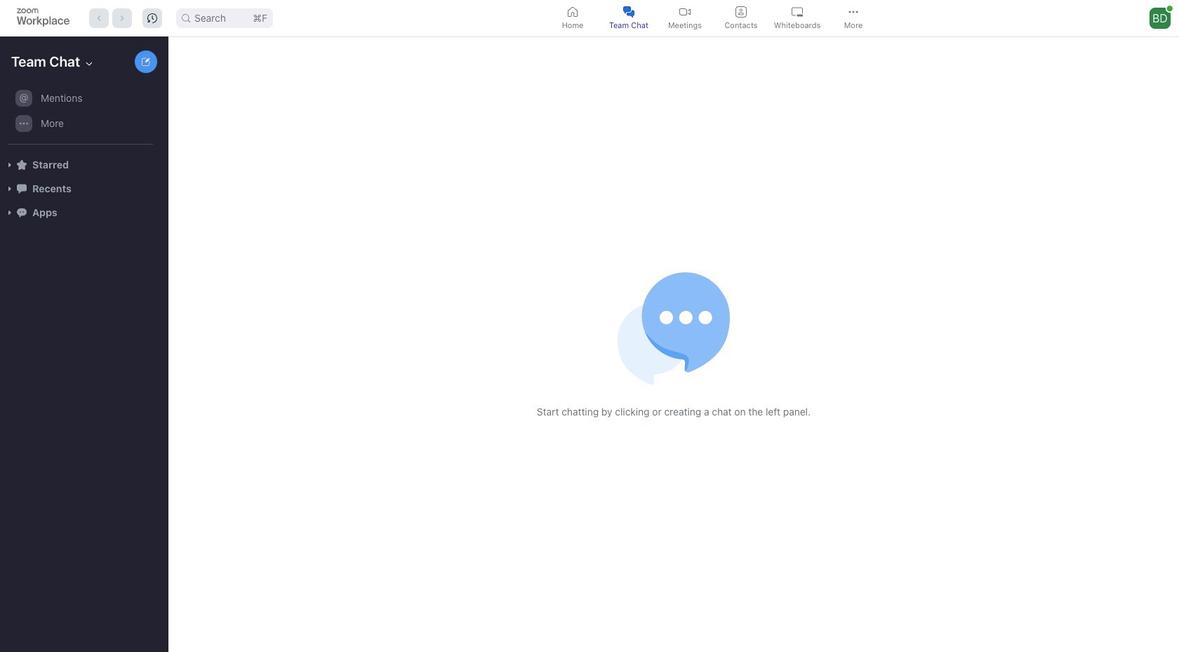 Task type: vqa. For each thing, say whether or not it's contained in the screenshot.
apps tree item
yes



Task type: describe. For each thing, give the bounding box(es) containing it.
starred tree item
[[6, 153, 162, 177]]

new image
[[142, 58, 150, 66]]

recents tree item
[[6, 177, 162, 201]]

apps tree item
[[6, 201, 162, 225]]

history image
[[147, 13, 157, 23]]

chevron down small image
[[84, 58, 95, 70]]

triangle right image for triangle right icon within the recents tree item
[[6, 185, 14, 193]]

history image
[[147, 13, 157, 23]]

triangle right image for starred tree item
[[6, 161, 14, 169]]

online image
[[1168, 5, 1173, 11]]



Task type: locate. For each thing, give the bounding box(es) containing it.
triangle right image inside starred tree item
[[6, 161, 14, 169]]

triangle right image inside recents tree item
[[6, 185, 14, 193]]

triangle right image for apps tree item
[[6, 209, 14, 217]]

1 triangle right image from the top
[[6, 161, 14, 169]]

online image
[[1168, 5, 1173, 11]]

tree
[[0, 84, 166, 239]]

new image
[[142, 58, 150, 66]]

0 vertical spatial triangle right image
[[6, 161, 14, 169]]

group
[[0, 86, 162, 145]]

triangle right image inside recents tree item
[[6, 185, 14, 193]]

triangle right image
[[6, 161, 14, 169], [6, 185, 14, 193]]

magnifier image
[[182, 14, 190, 22], [182, 14, 190, 22]]

2 triangle right image from the top
[[6, 185, 14, 193]]

1 vertical spatial triangle right image
[[6, 185, 14, 193]]

chat image
[[17, 184, 27, 194], [17, 184, 27, 194]]

triangle right image
[[6, 161, 14, 169], [6, 185, 14, 193], [6, 209, 14, 217], [6, 209, 14, 217]]

chevron down small image
[[84, 58, 95, 70]]

tab list
[[547, 2, 884, 34]]

star image
[[17, 160, 27, 170], [17, 160, 27, 170]]

chatbot image
[[17, 208, 27, 218], [17, 208, 27, 218]]

triangle right image inside starred tree item
[[6, 161, 14, 169]]



